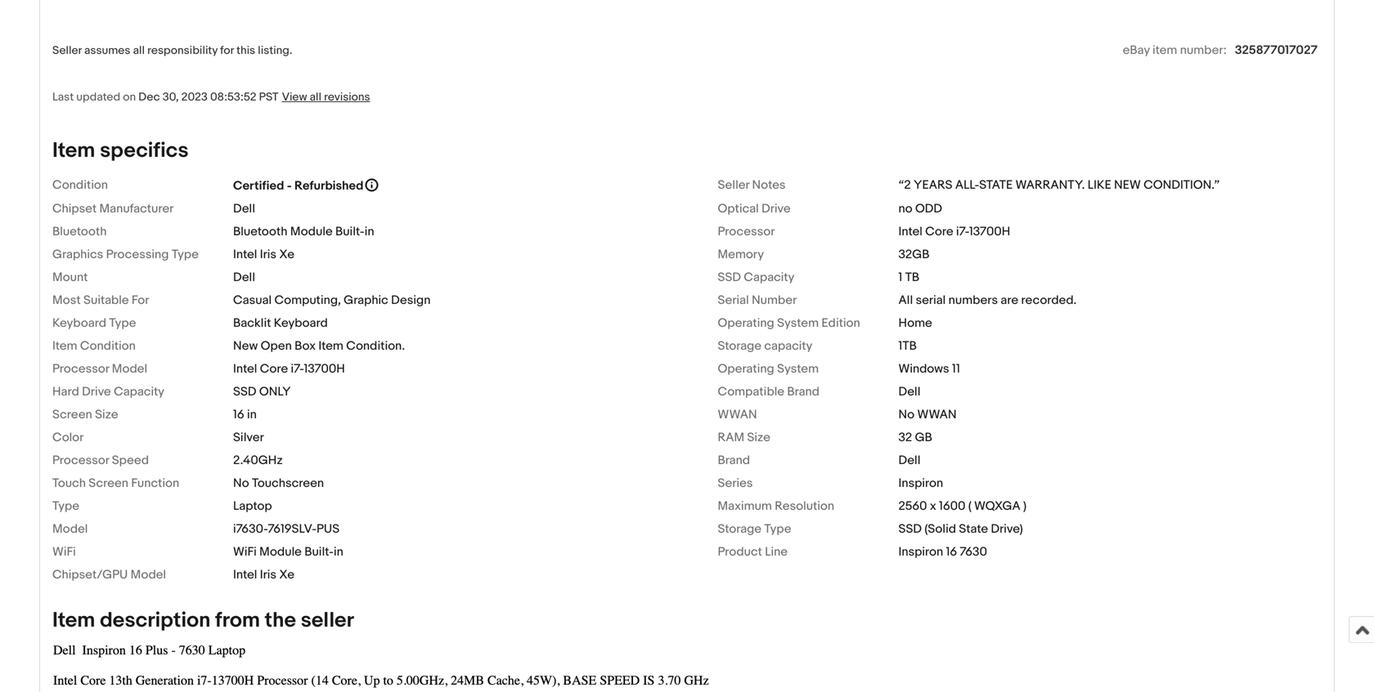 Task type: describe. For each thing, give the bounding box(es) containing it.
certified - refurbished
[[233, 179, 363, 193]]

1 vertical spatial in
[[247, 408, 257, 422]]

compatible
[[718, 385, 784, 400]]

view
[[282, 90, 307, 104]]

graphics processing type
[[52, 247, 199, 262]]

built- for wifi module built-in
[[304, 545, 334, 560]]

built- for bluetooth module built-in
[[335, 224, 365, 239]]

no touchscreen
[[233, 476, 324, 491]]

computing,
[[274, 293, 341, 308]]

product
[[718, 545, 762, 560]]

1
[[899, 270, 902, 285]]

function
[[131, 476, 179, 491]]

1 vertical spatial screen
[[89, 476, 128, 491]]

no for no touchscreen
[[233, 476, 249, 491]]

screen size
[[52, 408, 118, 422]]

"2
[[899, 178, 911, 193]]

ssd for ssd capacity
[[718, 270, 741, 285]]

type right processing
[[172, 247, 199, 262]]

responsibility
[[147, 44, 218, 57]]

odd
[[915, 202, 942, 216]]

ssd (solid state drive)
[[899, 522, 1023, 537]]

listing.
[[258, 44, 292, 57]]

storage capacity
[[718, 339, 813, 354]]

1 vertical spatial model
[[52, 522, 88, 537]]

type up line
[[764, 522, 791, 537]]

new open box item condition.
[[233, 339, 405, 354]]

recorded.
[[1021, 293, 1077, 308]]

item for item condition
[[52, 339, 77, 354]]

revisions
[[324, 90, 370, 104]]

inspiron for inspiron 16 7630
[[899, 545, 943, 560]]

mount
[[52, 270, 88, 285]]

bluetooth for bluetooth module built-in
[[233, 224, 288, 239]]

all serial numbers are recorded.
[[899, 293, 1077, 308]]

dell for brand
[[899, 453, 921, 468]]

2 wwan from the left
[[917, 408, 957, 422]]

hard
[[52, 385, 79, 400]]

i7- for processor model
[[291, 362, 304, 377]]

(solid
[[925, 522, 956, 537]]

most suitable for
[[52, 293, 149, 308]]

silver
[[233, 431, 264, 445]]

processor model
[[52, 362, 147, 377]]

casual computing, graphic design
[[233, 293, 431, 308]]

memory
[[718, 247, 764, 262]]

pus
[[317, 522, 340, 537]]

i7- for processor
[[956, 224, 969, 239]]

processing
[[106, 247, 169, 262]]

color
[[52, 431, 84, 445]]

dell for compatible brand
[[899, 385, 921, 400]]

i7630-
[[233, 522, 268, 537]]

line
[[765, 545, 788, 560]]

processor for processor
[[718, 224, 775, 239]]

13700h for processor model
[[304, 362, 345, 377]]

wqxga
[[974, 499, 1021, 514]]

laptop
[[233, 499, 272, 514]]

dec
[[138, 90, 160, 104]]

1 horizontal spatial brand
[[787, 385, 820, 400]]

ssd capacity
[[718, 270, 794, 285]]

0 vertical spatial condition
[[52, 178, 108, 193]]

seller
[[301, 608, 354, 634]]

serial
[[718, 293, 749, 308]]

ram
[[718, 431, 744, 445]]

graphics
[[52, 247, 103, 262]]

hard drive capacity
[[52, 385, 164, 400]]

optical drive
[[718, 202, 791, 216]]

no wwan
[[899, 408, 957, 422]]

drive)
[[991, 522, 1023, 537]]

system for operating system
[[777, 362, 819, 377]]

item right box
[[318, 339, 343, 354]]

(
[[968, 499, 972, 514]]

0 vertical spatial capacity
[[744, 270, 794, 285]]

wifi for wifi
[[52, 545, 76, 560]]

last
[[52, 90, 74, 104]]

no for no wwan
[[899, 408, 915, 422]]

storage type
[[718, 522, 791, 537]]

7630
[[960, 545, 987, 560]]

intel for processor model
[[233, 362, 257, 377]]

325877017027
[[1235, 43, 1318, 57]]

keyboard type
[[52, 316, 136, 331]]

on
[[123, 90, 136, 104]]

item condition
[[52, 339, 136, 354]]

processor for processor model
[[52, 362, 109, 377]]

inspiron 16 7630
[[899, 545, 987, 560]]

13700h for processor
[[969, 224, 1010, 239]]

speed
[[112, 453, 149, 468]]

item
[[1153, 43, 1177, 57]]

state
[[959, 522, 988, 537]]

intel for chipset/gpu model
[[233, 568, 257, 583]]

type down touch
[[52, 499, 79, 514]]

operating for operating system edition
[[718, 316, 774, 331]]

2.40ghz
[[233, 453, 283, 468]]

1 vertical spatial capacity
[[114, 385, 164, 400]]

home
[[899, 316, 932, 331]]

condition.
[[346, 339, 405, 354]]

wifi module built-in
[[233, 545, 343, 560]]

number
[[752, 293, 797, 308]]

storage for storage type
[[718, 522, 762, 537]]

08:53:52
[[210, 90, 256, 104]]

chipset
[[52, 202, 97, 216]]

description
[[100, 608, 210, 634]]

1 vertical spatial all
[[310, 90, 321, 104]]

are
[[1001, 293, 1018, 308]]

ssd only
[[233, 385, 291, 400]]

2 keyboard from the left
[[274, 316, 328, 331]]

core for processor
[[925, 224, 953, 239]]

1tb
[[899, 339, 917, 354]]

iris for graphics processing type
[[260, 247, 276, 262]]

1 vertical spatial 16
[[946, 545, 957, 560]]

like
[[1088, 178, 1111, 193]]

core for processor model
[[260, 362, 288, 377]]

size for ram size
[[747, 431, 770, 445]]

windows 11
[[899, 362, 960, 377]]

model for chipset/gpu model
[[131, 568, 166, 583]]

touch screen function
[[52, 476, 179, 491]]

system for operating system edition
[[777, 316, 819, 331]]

casual
[[233, 293, 272, 308]]

bluetooth for bluetooth
[[52, 224, 107, 239]]

compatible brand
[[718, 385, 820, 400]]

touch
[[52, 476, 86, 491]]

in for wifi module built-in
[[334, 545, 343, 560]]

intel for graphics processing type
[[233, 247, 257, 262]]

drive for optical
[[762, 202, 791, 216]]

type down suitable
[[109, 316, 136, 331]]

warranty.
[[1016, 178, 1085, 193]]

processor speed
[[52, 453, 149, 468]]

inspiron for inspiron
[[899, 476, 943, 491]]



Task type: vqa. For each thing, say whether or not it's contained in the screenshot.
design
yes



Task type: locate. For each thing, give the bounding box(es) containing it.
2 storage from the top
[[718, 522, 762, 537]]

0 vertical spatial storage
[[718, 339, 762, 354]]

1 vertical spatial iris
[[260, 568, 276, 583]]

operating for operating system
[[718, 362, 774, 377]]

seller
[[52, 44, 82, 57], [718, 178, 749, 193]]

1 vertical spatial intel iris xe
[[233, 568, 294, 583]]

1 horizontal spatial capacity
[[744, 270, 794, 285]]

intel up 32gb
[[899, 224, 923, 239]]

2560 x 1600 ( wqxga )
[[899, 499, 1027, 514]]

1 vertical spatial core
[[260, 362, 288, 377]]

the
[[265, 608, 296, 634]]

bluetooth up graphics
[[52, 224, 107, 239]]

2 inspiron from the top
[[899, 545, 943, 560]]

2 horizontal spatial in
[[365, 224, 374, 239]]

2560
[[899, 499, 927, 514]]

wwan up the gb
[[917, 408, 957, 422]]

1 horizontal spatial i7-
[[956, 224, 969, 239]]

1 vertical spatial drive
[[82, 385, 111, 400]]

for
[[220, 44, 234, 57]]

i7- down all- on the top of page
[[956, 224, 969, 239]]

1 intel iris xe from the top
[[233, 247, 294, 262]]

tb
[[905, 270, 920, 285]]

seller left assumes on the left
[[52, 44, 82, 57]]

all
[[133, 44, 145, 57], [310, 90, 321, 104]]

0 horizontal spatial size
[[95, 408, 118, 422]]

core down odd
[[925, 224, 953, 239]]

0 horizontal spatial capacity
[[114, 385, 164, 400]]

all right view at the top left of page
[[310, 90, 321, 104]]

inspiron up 2560
[[899, 476, 943, 491]]

0 horizontal spatial all
[[133, 44, 145, 57]]

seller for seller notes
[[718, 178, 749, 193]]

2 iris from the top
[[260, 568, 276, 583]]

graphic
[[344, 293, 388, 308]]

1 horizontal spatial no
[[899, 408, 915, 422]]

bluetooth down certified
[[233, 224, 288, 239]]

inspiron
[[899, 476, 943, 491], [899, 545, 943, 560]]

ssd for ssd only
[[233, 385, 256, 400]]

built-
[[335, 224, 365, 239], [304, 545, 334, 560]]

wifi up chipset/gpu
[[52, 545, 76, 560]]

box
[[295, 339, 316, 354]]

ssd up 16 in
[[233, 385, 256, 400]]

1 horizontal spatial seller
[[718, 178, 749, 193]]

iris for chipset/gpu model
[[260, 568, 276, 583]]

1 horizontal spatial keyboard
[[274, 316, 328, 331]]

screen down processor speed
[[89, 476, 128, 491]]

module down "i7630-7619slv-pus"
[[259, 545, 302, 560]]

windows
[[899, 362, 949, 377]]

0 vertical spatial processor
[[718, 224, 775, 239]]

brand up series
[[718, 453, 750, 468]]

specifics
[[100, 138, 189, 164]]

1 horizontal spatial wifi
[[233, 545, 257, 560]]

only
[[259, 385, 291, 400]]

0 vertical spatial all
[[133, 44, 145, 57]]

xe for chipset/gpu model
[[279, 568, 294, 583]]

module for bluetooth
[[290, 224, 333, 239]]

0 vertical spatial 13700h
[[969, 224, 1010, 239]]

seller up optical
[[718, 178, 749, 193]]

built- down pus
[[304, 545, 334, 560]]

32
[[899, 431, 912, 445]]

1 horizontal spatial 16
[[946, 545, 957, 560]]

all right assumes on the left
[[133, 44, 145, 57]]

0 vertical spatial seller
[[52, 44, 82, 57]]

chipset/gpu model
[[52, 568, 166, 583]]

storage up operating system
[[718, 339, 762, 354]]

2 intel iris xe from the top
[[233, 568, 294, 583]]

size down the hard drive capacity
[[95, 408, 118, 422]]

1 inspiron from the top
[[899, 476, 943, 491]]

0 vertical spatial inspiron
[[899, 476, 943, 491]]

chipset manufacturer
[[52, 202, 174, 216]]

1 vertical spatial built-
[[304, 545, 334, 560]]

number:
[[1180, 43, 1227, 57]]

screen up color at the bottom left
[[52, 408, 92, 422]]

11
[[952, 362, 960, 377]]

1 vertical spatial operating
[[718, 362, 774, 377]]

0 vertical spatial intel core i7-13700h
[[899, 224, 1010, 239]]

13700h down state
[[969, 224, 1010, 239]]

condition
[[52, 178, 108, 193], [80, 339, 136, 354]]

1 horizontal spatial 13700h
[[969, 224, 1010, 239]]

xe down wifi module built-in
[[279, 568, 294, 583]]

1 horizontal spatial drive
[[762, 202, 791, 216]]

wwan up ram
[[718, 408, 757, 422]]

wwan
[[718, 408, 757, 422], [917, 408, 957, 422]]

1 vertical spatial condition
[[80, 339, 136, 354]]

dell down windows
[[899, 385, 921, 400]]

item down last
[[52, 138, 95, 164]]

dell up casual
[[233, 270, 255, 285]]

2 xe from the top
[[279, 568, 294, 583]]

1 horizontal spatial built-
[[335, 224, 365, 239]]

intel iris xe down wifi module built-in
[[233, 568, 294, 583]]

2 vertical spatial ssd
[[899, 522, 922, 537]]

0 horizontal spatial no
[[233, 476, 249, 491]]

0 vertical spatial iris
[[260, 247, 276, 262]]

model
[[112, 362, 147, 377], [52, 522, 88, 537], [131, 568, 166, 583]]

keyboard up box
[[274, 316, 328, 331]]

processor up touch
[[52, 453, 109, 468]]

2 operating from the top
[[718, 362, 774, 377]]

processor up memory
[[718, 224, 775, 239]]

screen
[[52, 408, 92, 422], [89, 476, 128, 491]]

module for wifi
[[259, 545, 302, 560]]

in up graphic
[[365, 224, 374, 239]]

"2 years all-state warranty. like new condition."
[[899, 178, 1220, 193]]

i7- down box
[[291, 362, 304, 377]]

module down certified - refurbished
[[290, 224, 333, 239]]

brand down operating system
[[787, 385, 820, 400]]

intel iris xe for chipset/gpu model
[[233, 568, 294, 583]]

chipset/gpu
[[52, 568, 128, 583]]

state
[[979, 178, 1013, 193]]

drive for hard
[[82, 385, 111, 400]]

intel iris xe
[[233, 247, 294, 262], [233, 568, 294, 583]]

processor down item condition
[[52, 362, 109, 377]]

ssd up serial
[[718, 270, 741, 285]]

1 storage from the top
[[718, 339, 762, 354]]

capacity
[[764, 339, 813, 354]]

intel core i7-13700h for processor model
[[233, 362, 345, 377]]

built- down refurbished
[[335, 224, 365, 239]]

design
[[391, 293, 431, 308]]

ssd
[[718, 270, 741, 285], [233, 385, 256, 400], [899, 522, 922, 537]]

xe down the bluetooth module built-in
[[279, 247, 294, 262]]

0 horizontal spatial 13700h
[[304, 362, 345, 377]]

1 keyboard from the left
[[52, 316, 106, 331]]

model for processor model
[[112, 362, 147, 377]]

item down chipset/gpu
[[52, 608, 95, 634]]

1 vertical spatial i7-
[[291, 362, 304, 377]]

dell down the 32
[[899, 453, 921, 468]]

model up the hard drive capacity
[[112, 362, 147, 377]]

1 iris from the top
[[260, 247, 276, 262]]

most
[[52, 293, 81, 308]]

capacity down "processor model"
[[114, 385, 164, 400]]

0 vertical spatial built-
[[335, 224, 365, 239]]

1 horizontal spatial ssd
[[718, 270, 741, 285]]

1 horizontal spatial in
[[334, 545, 343, 560]]

0 vertical spatial xe
[[279, 247, 294, 262]]

operating system
[[718, 362, 819, 377]]

storage for storage capacity
[[718, 339, 762, 354]]

drive down "processor model"
[[82, 385, 111, 400]]

intel core i7-13700h down open
[[233, 362, 345, 377]]

optical
[[718, 202, 759, 216]]

0 vertical spatial model
[[112, 362, 147, 377]]

years
[[914, 178, 953, 193]]

1 horizontal spatial size
[[747, 431, 770, 445]]

2 system from the top
[[777, 362, 819, 377]]

0 horizontal spatial brand
[[718, 453, 750, 468]]

open
[[261, 339, 292, 354]]

1 vertical spatial processor
[[52, 362, 109, 377]]

0 vertical spatial i7-
[[956, 224, 969, 239]]

backlit keyboard
[[233, 316, 328, 331]]

intel down i7630-
[[233, 568, 257, 583]]

processor for processor speed
[[52, 453, 109, 468]]

1 vertical spatial system
[[777, 362, 819, 377]]

13700h down new open box item condition.
[[304, 362, 345, 377]]

seller for seller assumes all responsibility for this listing.
[[52, 44, 82, 57]]

item for item specifics
[[52, 138, 95, 164]]

no
[[899, 202, 912, 216]]

0 vertical spatial in
[[365, 224, 374, 239]]

dell for chipset manufacturer
[[233, 202, 255, 216]]

maximum resolution
[[718, 499, 834, 514]]

system down capacity
[[777, 362, 819, 377]]

size right ram
[[747, 431, 770, 445]]

2 bluetooth from the left
[[233, 224, 288, 239]]

condition up "processor model"
[[80, 339, 136, 354]]

1 horizontal spatial all
[[310, 90, 321, 104]]

notes
[[752, 178, 786, 193]]

1 wwan from the left
[[718, 408, 757, 422]]

0 horizontal spatial wifi
[[52, 545, 76, 560]]

1 vertical spatial no
[[233, 476, 249, 491]]

operating down serial number at the right top of the page
[[718, 316, 774, 331]]

16 up silver
[[233, 408, 244, 422]]

0 vertical spatial drive
[[762, 202, 791, 216]]

item specifics
[[52, 138, 189, 164]]

item down keyboard type
[[52, 339, 77, 354]]

product line
[[718, 545, 788, 560]]

core up only
[[260, 362, 288, 377]]

ssd down 2560
[[899, 522, 922, 537]]

intel for processor
[[899, 224, 923, 239]]

xe for graphics processing type
[[279, 247, 294, 262]]

pst
[[259, 90, 279, 104]]

in up silver
[[247, 408, 257, 422]]

0 vertical spatial module
[[290, 224, 333, 239]]

1 xe from the top
[[279, 247, 294, 262]]

size for screen size
[[95, 408, 118, 422]]

serial
[[916, 293, 946, 308]]

ram size
[[718, 431, 770, 445]]

30,
[[163, 90, 179, 104]]

0 horizontal spatial wwan
[[718, 408, 757, 422]]

intel iris xe for graphics processing type
[[233, 247, 294, 262]]

2 vertical spatial in
[[334, 545, 343, 560]]

bluetooth
[[52, 224, 107, 239], [233, 224, 288, 239]]

all-
[[955, 178, 979, 193]]

intel core i7-13700h down odd
[[899, 224, 1010, 239]]

1 horizontal spatial intel core i7-13700h
[[899, 224, 1010, 239]]

intel core i7-13700h for processor
[[899, 224, 1010, 239]]

0 vertical spatial 16
[[233, 408, 244, 422]]

certified
[[233, 179, 284, 193]]

0 vertical spatial system
[[777, 316, 819, 331]]

inspiron down (solid
[[899, 545, 943, 560]]

storage up product
[[718, 522, 762, 537]]

in for bluetooth module built-in
[[365, 224, 374, 239]]

in down pus
[[334, 545, 343, 560]]

1 horizontal spatial bluetooth
[[233, 224, 288, 239]]

1 horizontal spatial wwan
[[917, 408, 957, 422]]

0 vertical spatial brand
[[787, 385, 820, 400]]

1 vertical spatial xe
[[279, 568, 294, 583]]

0 vertical spatial intel iris xe
[[233, 247, 294, 262]]

0 horizontal spatial core
[[260, 362, 288, 377]]

capacity up number
[[744, 270, 794, 285]]

1 operating from the top
[[718, 316, 774, 331]]

condition."
[[1144, 178, 1220, 193]]

operating system edition
[[718, 316, 860, 331]]

0 horizontal spatial i7-
[[291, 362, 304, 377]]

operating up compatible
[[718, 362, 774, 377]]

ebay
[[1123, 43, 1150, 57]]

0 vertical spatial no
[[899, 408, 915, 422]]

dell down certified
[[233, 202, 255, 216]]

no up laptop
[[233, 476, 249, 491]]

0 horizontal spatial seller
[[52, 44, 82, 57]]

1 vertical spatial inspiron
[[899, 545, 943, 560]]

no up the 32
[[899, 408, 915, 422]]

0 horizontal spatial drive
[[82, 385, 111, 400]]

iris down the bluetooth module built-in
[[260, 247, 276, 262]]

0 horizontal spatial intel core i7-13700h
[[233, 362, 345, 377]]

1 vertical spatial storage
[[718, 522, 762, 537]]

bluetooth module built-in
[[233, 224, 374, 239]]

1 vertical spatial 13700h
[[304, 362, 345, 377]]

0 vertical spatial size
[[95, 408, 118, 422]]

2 wifi from the left
[[233, 545, 257, 560]]

)
[[1023, 499, 1027, 514]]

1 vertical spatial seller
[[718, 178, 749, 193]]

model up description
[[131, 568, 166, 583]]

item for item description from the seller
[[52, 608, 95, 634]]

2 vertical spatial model
[[131, 568, 166, 583]]

wifi down i7630-
[[233, 545, 257, 560]]

drive down notes
[[762, 202, 791, 216]]

new
[[233, 339, 258, 354]]

intel down new
[[233, 362, 257, 377]]

suitable
[[83, 293, 129, 308]]

0 horizontal spatial built-
[[304, 545, 334, 560]]

ssd for ssd (solid state drive)
[[899, 522, 922, 537]]

model down touch
[[52, 522, 88, 537]]

0 vertical spatial core
[[925, 224, 953, 239]]

assumes
[[84, 44, 130, 57]]

gb
[[915, 431, 932, 445]]

1 system from the top
[[777, 316, 819, 331]]

numbers
[[949, 293, 998, 308]]

1 vertical spatial intel core i7-13700h
[[233, 362, 345, 377]]

7619slv-
[[268, 522, 317, 537]]

wifi for wifi module built-in
[[233, 545, 257, 560]]

intel iris xe down the bluetooth module built-in
[[233, 247, 294, 262]]

system up capacity
[[777, 316, 819, 331]]

1 bluetooth from the left
[[52, 224, 107, 239]]

touchscreen
[[252, 476, 324, 491]]

for
[[132, 293, 149, 308]]

0 vertical spatial operating
[[718, 316, 774, 331]]

1600
[[939, 499, 966, 514]]

dell for mount
[[233, 270, 255, 285]]

1 vertical spatial brand
[[718, 453, 750, 468]]

1 vertical spatial module
[[259, 545, 302, 560]]

0 vertical spatial screen
[[52, 408, 92, 422]]

backlit
[[233, 316, 271, 331]]

ebay item number: 325877017027
[[1123, 43, 1318, 57]]

1 wifi from the left
[[52, 545, 76, 560]]

0 horizontal spatial in
[[247, 408, 257, 422]]

1 vertical spatial size
[[747, 431, 770, 445]]

keyboard down 'most'
[[52, 316, 106, 331]]

maximum
[[718, 499, 772, 514]]

0 horizontal spatial 16
[[233, 408, 244, 422]]

view all revisions link
[[279, 89, 370, 104]]

new
[[1114, 178, 1141, 193]]

2 horizontal spatial ssd
[[899, 522, 922, 537]]

refurbished
[[294, 179, 363, 193]]

iris down wifi module built-in
[[260, 568, 276, 583]]

intel up casual
[[233, 247, 257, 262]]

32 gb
[[899, 431, 932, 445]]

0 vertical spatial ssd
[[718, 270, 741, 285]]

16 left 7630
[[946, 545, 957, 560]]

2 vertical spatial processor
[[52, 453, 109, 468]]

1 horizontal spatial core
[[925, 224, 953, 239]]

condition up the chipset
[[52, 178, 108, 193]]

0 horizontal spatial bluetooth
[[52, 224, 107, 239]]

1 vertical spatial ssd
[[233, 385, 256, 400]]

0 horizontal spatial ssd
[[233, 385, 256, 400]]

0 horizontal spatial keyboard
[[52, 316, 106, 331]]

processor
[[718, 224, 775, 239], [52, 362, 109, 377], [52, 453, 109, 468]]



